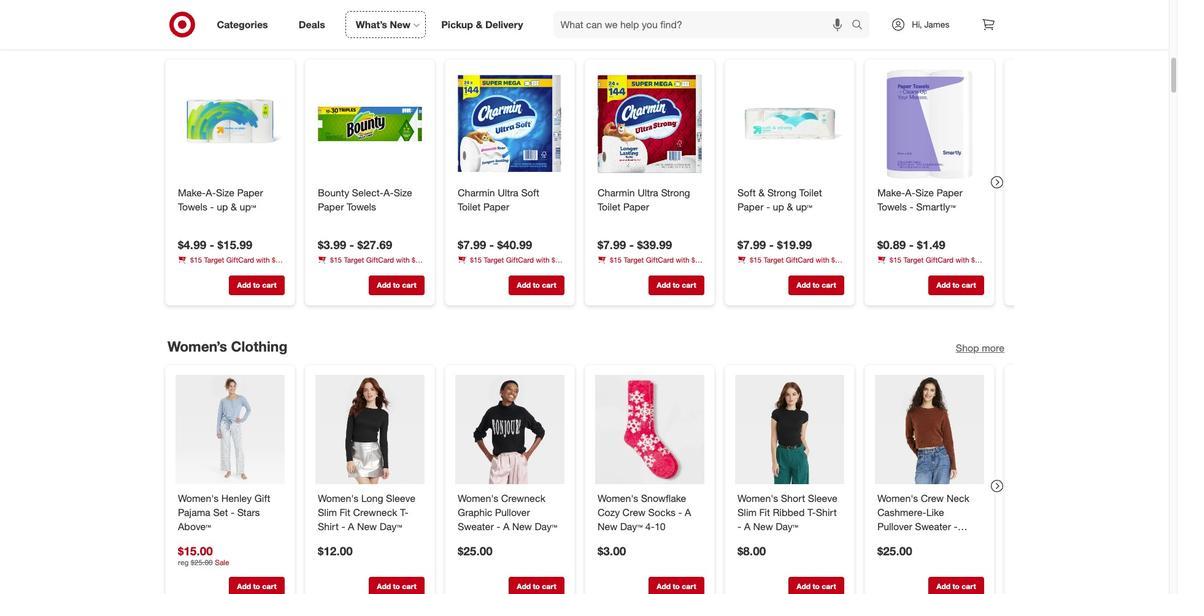 Task type: describe. For each thing, give the bounding box(es) containing it.
a- for $0.89
[[905, 186, 915, 199]]

$27.69
[[357, 237, 392, 251]]

a inside women's crewneck graphic pullover sweater - a new day™
[[503, 520, 509, 533]]

a- inside bounty select-a-size paper towels
[[383, 186, 393, 199]]

women's henley gift pajama set - stars above™ link
[[178, 492, 282, 534]]

new inside women's crewneck graphic pullover sweater - a new day™
[[512, 520, 532, 533]]

deals
[[299, 18, 325, 30]]

size for $4.99
[[216, 186, 234, 199]]

shop
[[956, 342, 979, 354]]

add to cart button for women's crewneck graphic pullover sweater - a new day™
[[508, 577, 564, 594]]

clothing
[[231, 337, 287, 355]]

$40.99
[[497, 237, 532, 251]]

day™ inside women's snowflake cozy crew socks - a new day™ 4-10
[[620, 520, 642, 533]]

a inside women's snowflake cozy crew socks - a new day™ 4-10
[[685, 506, 691, 519]]

up™ for $7.99 - $19.99
[[796, 200, 812, 213]]

ribbed
[[773, 506, 805, 519]]

target for $15.99
[[204, 255, 224, 264]]

slim for $12.00
[[318, 506, 337, 519]]

women's short sleeve slim fit ribbed t-shirt - a new day™ link
[[737, 492, 842, 534]]

charmin ultra soft toilet paper
[[458, 186, 539, 213]]

$15.99
[[217, 237, 252, 251]]

select-
[[352, 186, 383, 199]]

& inside "make-a-size paper towels - up & up™"
[[230, 200, 237, 213]]

soft & strong toilet paper - up & up™
[[737, 186, 822, 213]]

add to cart button for charmin ultra strong toilet paper
[[648, 275, 704, 295]]

add for women's henley gift pajama set - stars above™
[[237, 582, 251, 591]]

bounty select-a-size paper towels link
[[318, 186, 422, 214]]

to for make-a-size paper towels - smartly™
[[952, 280, 959, 289]]

sleeve for $8.00
[[808, 492, 837, 505]]

thread™
[[921, 534, 957, 547]]

categories
[[217, 18, 268, 30]]

bounty
[[318, 186, 349, 199]]

$15.00 reg $25.00 sale
[[178, 544, 229, 567]]

a- for $4.99
[[205, 186, 216, 199]]

women's inside women's crew neck cashmere-like pullover sweater - universal thread™ $25.00
[[877, 492, 918, 505]]

up for $19.99
[[773, 200, 784, 213]]

women's for $25.00
[[458, 492, 498, 505]]

t- for $12.00
[[400, 506, 408, 519]]

add to cart for women's henley gift pajama set - stars above™
[[237, 582, 276, 591]]

household essentials
[[167, 31, 312, 48]]

women's crewneck graphic pullover sweater - a new day™ link
[[458, 492, 562, 534]]

strong for $39.99
[[661, 186, 690, 199]]

crewneck inside women's crewneck graphic pullover sweater - a new day™
[[501, 492, 545, 505]]

10
[[654, 520, 665, 533]]

hi, james
[[912, 19, 950, 29]]

shop more
[[956, 342, 1004, 354]]

day™ inside women's crewneck graphic pullover sweater - a new day™
[[534, 520, 557, 533]]

reg
[[178, 558, 188, 567]]

cozy
[[597, 506, 620, 519]]

- inside women's crew neck cashmere-like pullover sweater - universal thread™ $25.00
[[954, 520, 958, 533]]

sweater inside women's crew neck cashmere-like pullover sweater - universal thread™ $25.00
[[915, 520, 951, 533]]

women's inside women's henley gift pajama set - stars above™
[[178, 492, 218, 505]]

cart for women's snowflake cozy crew socks - a new day™ 4-10
[[682, 582, 696, 591]]

paper for $7.99 - $40.99
[[483, 200, 509, 213]]

towels for $4.99
[[178, 200, 207, 213]]

$1.49
[[917, 237, 945, 251]]

$4.99 - $15.99
[[178, 237, 252, 251]]

search
[[846, 19, 876, 32]]

with for $15.99
[[256, 255, 270, 264]]

hi,
[[912, 19, 922, 29]]

smartly™
[[916, 200, 956, 213]]

add for women's long sleeve slim fit crewneck t- shirt - a new day™
[[377, 582, 391, 591]]

paper for $3.99 - $27.69
[[318, 200, 344, 213]]

household
[[167, 31, 239, 48]]

add to cart button for soft & strong toilet paper - up & up™
[[788, 275, 844, 295]]

$15 target giftcard with $50 home care purchase for $39.99
[[597, 255, 703, 275]]

care for $19.99
[[758, 266, 772, 275]]

care for $15.99
[[198, 266, 213, 275]]

cart for charmin ultra strong toilet paper
[[682, 280, 696, 289]]

make-a-size paper towels - up & up™
[[178, 186, 263, 213]]

to for bounty select-a-size paper towels
[[393, 280, 400, 289]]

deals link
[[288, 11, 340, 38]]

make-a-size paper towels - smartly™
[[877, 186, 963, 213]]

stars
[[237, 506, 260, 519]]

$8.00
[[737, 544, 766, 558]]

gift
[[254, 492, 270, 505]]

paper for $7.99 - $39.99
[[623, 200, 649, 213]]

giftcard for $4.99 - $15.99
[[226, 255, 254, 264]]

& up the $7.99 - $19.99
[[758, 186, 765, 199]]

toilet for $7.99 - $39.99
[[597, 200, 620, 213]]

add to cart for bounty select-a-size paper towels
[[377, 280, 416, 289]]

pickup & delivery
[[441, 18, 523, 30]]

$0.89 - $1.49
[[877, 237, 945, 251]]

to for make-a-size paper towels - up & up™
[[253, 280, 260, 289]]

delivery
[[485, 18, 523, 30]]

with for $19.99
[[816, 255, 829, 264]]

What can we help you find? suggestions appear below search field
[[553, 11, 855, 38]]

$7.99 - $19.99
[[737, 237, 812, 251]]

to for women's snowflake cozy crew socks - a new day™ 4-10
[[673, 582, 680, 591]]

women's snowflake cozy crew socks - a new day™ 4-10
[[597, 492, 691, 533]]

shirt for $12.00
[[318, 520, 338, 533]]

$12.00
[[318, 544, 352, 558]]

cart for charmin ultra soft toilet paper
[[542, 280, 556, 289]]

snowflake
[[641, 492, 686, 505]]

paper inside make-a-size paper towels - smartly™
[[936, 186, 963, 199]]

women's short sleeve slim fit ribbed t-shirt - a new day™
[[737, 492, 837, 533]]

sale
[[215, 558, 229, 567]]

$7.99 - $40.99
[[458, 237, 532, 251]]

add for bounty select-a-size paper towels
[[377, 280, 391, 289]]

home for $0.89 - $1.49
[[877, 266, 896, 275]]

- inside "make-a-size paper towels - up & up™"
[[210, 200, 214, 213]]

crew inside women's snowflake cozy crew socks - a new day™ 4-10
[[622, 506, 645, 519]]

soft inside soft & strong toilet paper - up & up™
[[737, 186, 756, 199]]

target for $1.49
[[903, 255, 924, 264]]

slim for $8.00
[[737, 506, 756, 519]]

$15 target giftcard with $50 home care purchase button for $15.99
[[178, 254, 284, 275]]

cart for make-a-size paper towels - up & up™
[[262, 280, 276, 289]]

fit for $12.00
[[339, 506, 350, 519]]

purchase for $19.99
[[774, 266, 805, 275]]

pullover inside women's crewneck graphic pullover sweater - a new day™
[[495, 506, 530, 519]]

to for women's long sleeve slim fit crewneck t- shirt - a new day™
[[393, 582, 400, 591]]

sleeve for $12.00
[[386, 492, 415, 505]]

women's crewneck graphic pullover sweater - a new day™
[[458, 492, 557, 533]]

target for $19.99
[[763, 255, 784, 264]]

neck
[[946, 492, 969, 505]]

$15 target giftcard with $50 home care purchase button for $1.49
[[877, 254, 984, 275]]

$50 for $7.99 - $39.99
[[691, 255, 703, 264]]

& right pickup
[[476, 18, 483, 30]]

add to cart for women's short sleeve slim fit ribbed t-shirt - a new day™
[[796, 582, 836, 591]]

women's long sleeve slim fit crewneck t- shirt - a new day™ link
[[318, 492, 422, 534]]

new inside women's short sleeve slim fit ribbed t-shirt - a new day™
[[753, 520, 773, 533]]

cart for make-a-size paper towels - smartly™
[[962, 280, 976, 289]]

to for women's henley gift pajama set - stars above™
[[253, 582, 260, 591]]

add for make-a-size paper towels - smartly™
[[936, 280, 950, 289]]

shop more button
[[956, 341, 1004, 355]]

to for women's crewneck graphic pullover sweater - a new day™
[[533, 582, 540, 591]]

$3.99 - $27.69
[[318, 237, 392, 251]]

add to cart button for women's short sleeve slim fit ribbed t-shirt - a new day™
[[788, 577, 844, 594]]

care for $39.99
[[618, 266, 632, 275]]

add to cart button for women's henley gift pajama set - stars above™
[[229, 577, 284, 594]]

short
[[781, 492, 805, 505]]

$4.99
[[178, 237, 206, 251]]

ultra for $39.99
[[637, 186, 658, 199]]

- inside women's crewneck graphic pullover sweater - a new day™
[[496, 520, 500, 533]]

universal
[[877, 534, 918, 547]]

4-
[[645, 520, 654, 533]]

women's clothing
[[167, 337, 287, 355]]

essentials
[[243, 31, 312, 48]]

cashmere-
[[877, 506, 926, 519]]

$50 for $7.99 - $19.99
[[831, 255, 843, 264]]

to for charmin ultra strong toilet paper
[[673, 280, 680, 289]]

above™
[[178, 520, 211, 533]]

soft & strong toilet paper - up & up™ link
[[737, 186, 842, 214]]

add to cart for make-a-size paper towels - smartly™
[[936, 280, 976, 289]]

women's henley gift pajama set - stars above™
[[178, 492, 270, 533]]

long
[[361, 492, 383, 505]]

crew inside women's crew neck cashmere-like pullover sweater - universal thread™ $25.00
[[921, 492, 944, 505]]

make-a-size paper towels - up & up™ link
[[178, 186, 282, 214]]

women's
[[167, 337, 227, 355]]



Task type: vqa. For each thing, say whether or not it's contained in the screenshot.


Task type: locate. For each thing, give the bounding box(es) containing it.
a- up $0.89 - $1.49
[[905, 186, 915, 199]]

1 horizontal spatial sweater
[[915, 520, 951, 533]]

make-a-size paper towels - up & up™ image
[[175, 69, 284, 178], [175, 69, 284, 178]]

graphic
[[458, 506, 492, 519]]

sleeve right short
[[808, 492, 837, 505]]

cart for women's short sleeve slim fit ribbed t-shirt - a new day™
[[822, 582, 836, 591]]

charmin
[[458, 186, 495, 199], [597, 186, 635, 199]]

toilet up $19.99
[[799, 186, 822, 199]]

$15 target giftcard with $50 home care purchase button for $39.99
[[597, 254, 704, 275]]

0 horizontal spatial sleeve
[[386, 492, 415, 505]]

2 horizontal spatial $7.99
[[737, 237, 766, 251]]

$25.00 down $15.00
[[190, 558, 213, 567]]

1 horizontal spatial make-
[[877, 186, 905, 199]]

paper for $7.99 - $19.99
[[737, 200, 763, 213]]

3 target from the left
[[763, 255, 784, 264]]

1 horizontal spatial toilet
[[597, 200, 620, 213]]

strong inside charmin ultra strong toilet paper
[[661, 186, 690, 199]]

$15 for $4.99 - $15.99
[[190, 255, 202, 264]]

up up the $7.99 - $19.99
[[773, 200, 784, 213]]

2 ultra from the left
[[637, 186, 658, 199]]

0 horizontal spatial up™
[[239, 200, 256, 213]]

women's crew neck cashmere-like pullover sweater - universal thread™ link
[[877, 492, 982, 547]]

0 vertical spatial crewneck
[[501, 492, 545, 505]]

women's inside women's long sleeve slim fit crewneck t- shirt - a new day™
[[318, 492, 358, 505]]

2 $50 from the left
[[691, 255, 703, 264]]

women's up cashmere-
[[877, 492, 918, 505]]

sleeve inside women's long sleeve slim fit crewneck t- shirt - a new day™
[[386, 492, 415, 505]]

sleeve inside women's short sleeve slim fit ribbed t-shirt - a new day™
[[808, 492, 837, 505]]

toilet inside charmin ultra soft toilet paper
[[458, 200, 480, 213]]

$25.00 inside women's crew neck cashmere-like pullover sweater - universal thread™ $25.00
[[877, 544, 912, 558]]

sweater down 'graphic'
[[458, 520, 494, 533]]

up up '$4.99 - $15.99'
[[216, 200, 228, 213]]

women's for $12.00
[[318, 492, 358, 505]]

1 horizontal spatial $7.99
[[597, 237, 626, 251]]

size inside "make-a-size paper towels - up & up™"
[[216, 186, 234, 199]]

size inside bounty select-a-size paper towels
[[393, 186, 412, 199]]

women's henley gift pajama set - stars above™ image
[[175, 375, 284, 484], [175, 375, 284, 484]]

home down $0.89
[[877, 266, 896, 275]]

home
[[178, 266, 196, 275], [597, 266, 616, 275], [737, 266, 756, 275], [877, 266, 896, 275]]

3 towels from the left
[[877, 200, 907, 213]]

a inside women's short sleeve slim fit ribbed t-shirt - a new day™
[[744, 520, 750, 533]]

t- inside women's short sleeve slim fit ribbed t-shirt - a new day™
[[807, 506, 816, 519]]

1 up from the left
[[216, 200, 228, 213]]

paper inside bounty select-a-size paper towels
[[318, 200, 344, 213]]

purchase
[[215, 266, 245, 275], [635, 266, 665, 275], [774, 266, 805, 275], [914, 266, 945, 275]]

2 purchase from the left
[[635, 266, 665, 275]]

women's for $3.00
[[597, 492, 638, 505]]

paper inside "make-a-size paper towels - up & up™"
[[237, 186, 263, 199]]

$7.99 left $39.99
[[597, 237, 626, 251]]

- inside women's long sleeve slim fit crewneck t- shirt - a new day™
[[341, 520, 345, 533]]

2 $15 target giftcard with $50 home care purchase button from the left
[[597, 254, 704, 275]]

women's left 'long'
[[318, 492, 358, 505]]

add for charmin ultra soft toilet paper
[[517, 280, 531, 289]]

add for women's short sleeve slim fit ribbed t-shirt - a new day™
[[796, 582, 810, 591]]

1 purchase from the left
[[215, 266, 245, 275]]

1 make- from the left
[[178, 186, 205, 199]]

3 a- from the left
[[905, 186, 915, 199]]

3 size from the left
[[915, 186, 934, 199]]

0 horizontal spatial shirt
[[318, 520, 338, 533]]

$15 down $7.99 - $39.99
[[610, 255, 622, 264]]

$7.99 for $7.99 - $19.99
[[737, 237, 766, 251]]

with for $1.49
[[956, 255, 969, 264]]

target down '$4.99 - $15.99'
[[204, 255, 224, 264]]

$15 target giftcard with $50 home care purchase for $15.99
[[178, 255, 283, 275]]

$7.99 for $7.99 - $40.99
[[458, 237, 486, 251]]

$15 target giftcard with $50 home care purchase down $19.99
[[737, 255, 843, 275]]

$15 down $0.89
[[890, 255, 901, 264]]

$15 for $7.99 - $39.99
[[610, 255, 622, 264]]

3 giftcard from the left
[[786, 255, 814, 264]]

add to cart for women's long sleeve slim fit crewneck t- shirt - a new day™
[[377, 582, 416, 591]]

$15 target giftcard with $50 home care purchase down the $15.99
[[178, 255, 283, 275]]

1 horizontal spatial pullover
[[877, 520, 912, 533]]

0 vertical spatial crew
[[921, 492, 944, 505]]

home down $7.99 - $39.99
[[597, 266, 616, 275]]

strong up $39.99
[[661, 186, 690, 199]]

1 soft from the left
[[521, 186, 539, 199]]

care down $7.99 - $39.99
[[618, 266, 632, 275]]

$19.99
[[777, 237, 812, 251]]

toilet for $7.99 - $40.99
[[458, 200, 480, 213]]

toilet for $7.99 - $19.99
[[799, 186, 822, 199]]

charmin ultra soft toilet paper image
[[455, 69, 564, 178], [455, 69, 564, 178]]

0 horizontal spatial strong
[[661, 186, 690, 199]]

- inside women's henley gift pajama set - stars above™
[[230, 506, 234, 519]]

1 care from the left
[[198, 266, 213, 275]]

- inside make-a-size paper towels - smartly™
[[910, 200, 913, 213]]

1 sweater from the left
[[458, 520, 494, 533]]

3 $7.99 from the left
[[737, 237, 766, 251]]

4 purchase from the left
[[914, 266, 945, 275]]

pajama
[[178, 506, 210, 519]]

1 horizontal spatial sleeve
[[808, 492, 837, 505]]

henley
[[221, 492, 251, 505]]

strong inside soft & strong toilet paper - up & up™
[[767, 186, 796, 199]]

cart for women's henley gift pajama set - stars above™
[[262, 582, 276, 591]]

purchase down $39.99
[[635, 266, 665, 275]]

1 vertical spatial crewneck
[[353, 506, 397, 519]]

2 $7.99 from the left
[[597, 237, 626, 251]]

6 women's from the left
[[877, 492, 918, 505]]

2 fit from the left
[[759, 506, 770, 519]]

charmin ultra strong toilet paper link
[[597, 186, 702, 214]]

$7.99 - $39.99
[[597, 237, 672, 251]]

fit
[[339, 506, 350, 519], [759, 506, 770, 519]]

0 horizontal spatial make-
[[178, 186, 205, 199]]

t- for $8.00
[[807, 506, 816, 519]]

purchase down $19.99
[[774, 266, 805, 275]]

slim
[[318, 506, 337, 519], [737, 506, 756, 519]]

giftcard for $7.99 - $19.99
[[786, 255, 814, 264]]

pullover
[[495, 506, 530, 519], [877, 520, 912, 533]]

what's
[[356, 18, 387, 30]]

to for women's short sleeve slim fit ribbed t-shirt - a new day™
[[812, 582, 820, 591]]

purchase for $15.99
[[215, 266, 245, 275]]

$25.00
[[458, 544, 492, 558], [877, 544, 912, 558], [190, 558, 213, 567]]

$15 target giftcard with $50 home care purchase button for $19.99
[[737, 254, 844, 275]]

1 size from the left
[[216, 186, 234, 199]]

fit left the "ribbed"
[[759, 506, 770, 519]]

slim inside women's long sleeve slim fit crewneck t- shirt - a new day™
[[318, 506, 337, 519]]

up
[[216, 200, 228, 213], [773, 200, 784, 213]]

1 slim from the left
[[318, 506, 337, 519]]

3 women's from the left
[[458, 492, 498, 505]]

1 up™ from the left
[[239, 200, 256, 213]]

2 horizontal spatial towels
[[877, 200, 907, 213]]

$3.00
[[597, 544, 626, 558]]

pullover right 'graphic'
[[495, 506, 530, 519]]

5 women's from the left
[[737, 492, 778, 505]]

ultra up $40.99
[[497, 186, 518, 199]]

care down '$4.99 - $15.99'
[[198, 266, 213, 275]]

slim up $12.00
[[318, 506, 337, 519]]

size for $0.89
[[915, 186, 934, 199]]

care
[[198, 266, 213, 275], [618, 266, 632, 275], [758, 266, 772, 275], [898, 266, 912, 275]]

4 $15 target giftcard with $50 home care purchase from the left
[[877, 255, 983, 275]]

$39.99
[[637, 237, 672, 251]]

1 horizontal spatial $25.00
[[458, 544, 492, 558]]

home for $4.99 - $15.99
[[178, 266, 196, 275]]

charmin up $7.99 - $40.99
[[458, 186, 495, 199]]

cart for soft & strong toilet paper - up & up™
[[822, 280, 836, 289]]

add to cart for soft & strong toilet paper - up & up™
[[796, 280, 836, 289]]

fit for $8.00
[[759, 506, 770, 519]]

4 home from the left
[[877, 266, 896, 275]]

shirt up $12.00
[[318, 520, 338, 533]]

bounty select-a-size paper towels image
[[315, 69, 424, 178], [315, 69, 424, 178]]

3 $15 from the left
[[750, 255, 761, 264]]

women's up 'graphic'
[[458, 492, 498, 505]]

women's snowflake cozy crew socks - a new day™ 4-10 link
[[597, 492, 702, 534]]

up™ up the $15.99
[[239, 200, 256, 213]]

2 horizontal spatial $25.00
[[877, 544, 912, 558]]

shirt inside women's long sleeve slim fit crewneck t- shirt - a new day™
[[318, 520, 338, 533]]

0 horizontal spatial fit
[[339, 506, 350, 519]]

add to cart for women's snowflake cozy crew socks - a new day™ 4-10
[[657, 582, 696, 591]]

cart
[[262, 280, 276, 289], [402, 280, 416, 289], [542, 280, 556, 289], [682, 280, 696, 289], [822, 280, 836, 289], [962, 280, 976, 289], [262, 582, 276, 591], [402, 582, 416, 591], [542, 582, 556, 591], [682, 582, 696, 591], [822, 582, 836, 591], [962, 582, 976, 591]]

women's short sleeve slim fit ribbed t-shirt - a new day™ image
[[735, 375, 844, 484], [735, 375, 844, 484]]

make-a-size paper towels - smartly™ link
[[877, 186, 982, 214]]

giftcard for $0.89 - $1.49
[[926, 255, 953, 264]]

1 strong from the left
[[661, 186, 690, 199]]

1 ultra from the left
[[497, 186, 518, 199]]

sweater
[[458, 520, 494, 533], [915, 520, 951, 533]]

toilet
[[799, 186, 822, 199], [458, 200, 480, 213], [597, 200, 620, 213]]

care down $0.89 - $1.49
[[898, 266, 912, 275]]

towels inside "make-a-size paper towels - up & up™"
[[178, 200, 207, 213]]

2 size from the left
[[393, 186, 412, 199]]

add to cart
[[237, 280, 276, 289], [377, 280, 416, 289], [517, 280, 556, 289], [657, 280, 696, 289], [796, 280, 836, 289], [936, 280, 976, 289], [237, 582, 276, 591], [377, 582, 416, 591], [517, 582, 556, 591], [657, 582, 696, 591], [796, 582, 836, 591], [936, 582, 976, 591]]

2 home from the left
[[597, 266, 616, 275]]

make- up $4.99
[[178, 186, 205, 199]]

ultra up $39.99
[[637, 186, 658, 199]]

4 target from the left
[[903, 255, 924, 264]]

1 t- from the left
[[400, 506, 408, 519]]

giftcard down the $15.99
[[226, 255, 254, 264]]

$15.00
[[178, 544, 213, 558]]

towels for $0.89
[[877, 200, 907, 213]]

to for soft & strong toilet paper - up & up™
[[812, 280, 820, 289]]

paper up $7.99 - $40.99
[[483, 200, 509, 213]]

to
[[253, 280, 260, 289], [393, 280, 400, 289], [533, 280, 540, 289], [673, 280, 680, 289], [812, 280, 820, 289], [952, 280, 959, 289], [253, 582, 260, 591], [393, 582, 400, 591], [533, 582, 540, 591], [673, 582, 680, 591], [812, 582, 820, 591], [952, 582, 959, 591]]

0 horizontal spatial t-
[[400, 506, 408, 519]]

$3.99
[[318, 237, 346, 251]]

charmin ultra strong toilet paper image
[[595, 69, 704, 178], [595, 69, 704, 178]]

towels up $4.99
[[178, 200, 207, 213]]

crew up 4-
[[622, 506, 645, 519]]

paper up $7.99 - $39.99
[[623, 200, 649, 213]]

women's crew neck cashmere-like pullover sweater - universal thread™ image
[[875, 375, 984, 484], [875, 375, 984, 484]]

$25.00 inside $15.00 reg $25.00 sale
[[190, 558, 213, 567]]

$15 for $7.99 - $19.99
[[750, 255, 761, 264]]

target for $39.99
[[624, 255, 644, 264]]

new inside women's long sleeve slim fit crewneck t- shirt - a new day™
[[357, 520, 377, 533]]

giftcard for $7.99 - $39.99
[[646, 255, 674, 264]]

towels
[[178, 200, 207, 213], [346, 200, 376, 213], [877, 200, 907, 213]]

cart for women's long sleeve slim fit crewneck t- shirt - a new day™
[[402, 582, 416, 591]]

2 up™ from the left
[[796, 200, 812, 213]]

2 $15 target giftcard with $50 home care purchase from the left
[[597, 255, 703, 275]]

giftcard down $39.99
[[646, 255, 674, 264]]

search button
[[846, 11, 876, 41]]

crewneck inside women's long sleeve slim fit crewneck t- shirt - a new day™
[[353, 506, 397, 519]]

1 horizontal spatial size
[[393, 186, 412, 199]]

women's inside women's crewneck graphic pullover sweater - a new day™
[[458, 492, 498, 505]]

add for women's crewneck graphic pullover sweater - a new day™
[[517, 582, 531, 591]]

add to cart button for make-a-size paper towels - smartly™
[[928, 275, 984, 295]]

james
[[924, 19, 950, 29]]

a
[[685, 506, 691, 519], [348, 520, 354, 533], [503, 520, 509, 533], [744, 520, 750, 533]]

3 day™ from the left
[[620, 520, 642, 533]]

sweater inside women's crewneck graphic pullover sweater - a new day™
[[458, 520, 494, 533]]

paper
[[237, 186, 263, 199], [936, 186, 963, 199], [318, 200, 344, 213], [483, 200, 509, 213], [623, 200, 649, 213], [737, 200, 763, 213]]

paper up the $7.99 - $19.99
[[737, 200, 763, 213]]

$15 target giftcard with $50 home care purchase button down "$1.49"
[[877, 254, 984, 275]]

women's up pajama
[[178, 492, 218, 505]]

more
[[982, 342, 1004, 354]]

2 make- from the left
[[877, 186, 905, 199]]

giftcard down $19.99
[[786, 255, 814, 264]]

1 horizontal spatial up™
[[796, 200, 812, 213]]

add for soft & strong toilet paper - up & up™
[[796, 280, 810, 289]]

1 vertical spatial crew
[[622, 506, 645, 519]]

2 up from the left
[[773, 200, 784, 213]]

cart for women's crewneck graphic pullover sweater - a new day™
[[542, 582, 556, 591]]

target down $7.99 - $39.99
[[624, 255, 644, 264]]

$15 for $0.89 - $1.49
[[890, 255, 901, 264]]

giftcard down "$1.49"
[[926, 255, 953, 264]]

with for $39.99
[[676, 255, 689, 264]]

3 with from the left
[[816, 255, 829, 264]]

purchase down "$1.49"
[[914, 266, 945, 275]]

crewneck
[[501, 492, 545, 505], [353, 506, 397, 519]]

charmin ultra strong toilet paper
[[597, 186, 690, 213]]

socks
[[648, 506, 675, 519]]

0 horizontal spatial a-
[[205, 186, 216, 199]]

women's long sleeve slim fit crewneck t-shirt - a new day™ image
[[315, 375, 424, 484], [315, 375, 424, 484]]

to for charmin ultra soft toilet paper
[[533, 280, 540, 289]]

up™ inside "make-a-size paper towels - up & up™"
[[239, 200, 256, 213]]

1 women's from the left
[[178, 492, 218, 505]]

0 horizontal spatial slim
[[318, 506, 337, 519]]

$50 for $0.89 - $1.49
[[971, 255, 983, 264]]

4 with from the left
[[956, 255, 969, 264]]

bounty select-a-size paper towels
[[318, 186, 412, 213]]

fit up $12.00
[[339, 506, 350, 519]]

add to cart button for charmin ultra soft toilet paper
[[508, 275, 564, 295]]

paper inside charmin ultra soft toilet paper
[[483, 200, 509, 213]]

1 horizontal spatial crew
[[921, 492, 944, 505]]

$7.99 left $40.99
[[458, 237, 486, 251]]

$7.99 for $7.99 - $39.99
[[597, 237, 626, 251]]

2 t- from the left
[[807, 506, 816, 519]]

- inside women's snowflake cozy crew socks - a new day™ 4-10
[[678, 506, 682, 519]]

1 $50 from the left
[[272, 255, 283, 264]]

like
[[926, 506, 944, 519]]

strong up the $7.99 - $19.99
[[767, 186, 796, 199]]

4 $15 target giftcard with $50 home care purchase button from the left
[[877, 254, 984, 275]]

$15 target giftcard with $50 home care purchase
[[178, 255, 283, 275], [597, 255, 703, 275], [737, 255, 843, 275], [877, 255, 983, 275]]

women's for $8.00
[[737, 492, 778, 505]]

up inside "make-a-size paper towels - up & up™"
[[216, 200, 228, 213]]

size up smartly™
[[915, 186, 934, 199]]

4 women's from the left
[[597, 492, 638, 505]]

0 horizontal spatial charmin
[[458, 186, 495, 199]]

day™ inside women's long sleeve slim fit crewneck t- shirt - a new day™
[[379, 520, 402, 533]]

toilet up $7.99 - $40.99
[[458, 200, 480, 213]]

add to cart for charmin ultra strong toilet paper
[[657, 280, 696, 289]]

3 $15 target giftcard with $50 home care purchase button from the left
[[737, 254, 844, 275]]

1 horizontal spatial ultra
[[637, 186, 658, 199]]

4 day™ from the left
[[776, 520, 798, 533]]

1 vertical spatial pullover
[[877, 520, 912, 533]]

$0.89
[[877, 237, 906, 251]]

fit inside women's short sleeve slim fit ribbed t-shirt - a new day™
[[759, 506, 770, 519]]

3 care from the left
[[758, 266, 772, 275]]

0 horizontal spatial size
[[216, 186, 234, 199]]

$15 target giftcard with $50 home care purchase button down $19.99
[[737, 254, 844, 275]]

charmin inside charmin ultra strong toilet paper
[[597, 186, 635, 199]]

$25.00 down cashmere-
[[877, 544, 912, 558]]

2 women's from the left
[[318, 492, 358, 505]]

1 horizontal spatial fit
[[759, 506, 770, 519]]

size inside make-a-size paper towels - smartly™
[[915, 186, 934, 199]]

make- inside "make-a-size paper towels - up & up™"
[[178, 186, 205, 199]]

add to cart for charmin ultra soft toilet paper
[[517, 280, 556, 289]]

make- inside make-a-size paper towels - smartly™
[[877, 186, 905, 199]]

day™ inside women's short sleeve slim fit ribbed t-shirt - a new day™
[[776, 520, 798, 533]]

1 horizontal spatial slim
[[737, 506, 756, 519]]

0 horizontal spatial sweater
[[458, 520, 494, 533]]

0 horizontal spatial crewneck
[[353, 506, 397, 519]]

2 horizontal spatial size
[[915, 186, 934, 199]]

1 giftcard from the left
[[226, 255, 254, 264]]

$50 for $4.99 - $15.99
[[272, 255, 283, 264]]

ultra
[[497, 186, 518, 199], [637, 186, 658, 199]]

$7.99
[[458, 237, 486, 251], [597, 237, 626, 251], [737, 237, 766, 251]]

2 sleeve from the left
[[808, 492, 837, 505]]

make- up $0.89
[[877, 186, 905, 199]]

target down $0.89 - $1.49
[[903, 255, 924, 264]]

up inside soft & strong toilet paper - up & up™
[[773, 200, 784, 213]]

3 $50 from the left
[[831, 255, 843, 264]]

0 horizontal spatial pullover
[[495, 506, 530, 519]]

purchase down the $15.99
[[215, 266, 245, 275]]

1 horizontal spatial strong
[[767, 186, 796, 199]]

women's inside women's short sleeve slim fit ribbed t-shirt - a new day™
[[737, 492, 778, 505]]

$7.99 left $19.99
[[737, 237, 766, 251]]

- inside women's short sleeve slim fit ribbed t-shirt - a new day™
[[737, 520, 741, 533]]

t- inside women's long sleeve slim fit crewneck t- shirt - a new day™
[[400, 506, 408, 519]]

charmin up $7.99 - $39.99
[[597, 186, 635, 199]]

0 horizontal spatial $25.00
[[190, 558, 213, 567]]

1 horizontal spatial soft
[[737, 186, 756, 199]]

0 horizontal spatial crew
[[622, 506, 645, 519]]

what's new
[[356, 18, 411, 30]]

care down the $7.99 - $19.99
[[758, 266, 772, 275]]

a- inside make-a-size paper towels - smartly™
[[905, 186, 915, 199]]

2 towels from the left
[[346, 200, 376, 213]]

0 horizontal spatial ultra
[[497, 186, 518, 199]]

4 giftcard from the left
[[926, 255, 953, 264]]

crew up like at bottom
[[921, 492, 944, 505]]

target down the $7.99 - $19.99
[[763, 255, 784, 264]]

towels up $0.89
[[877, 200, 907, 213]]

care for $1.49
[[898, 266, 912, 275]]

0 horizontal spatial up
[[216, 200, 228, 213]]

women's
[[178, 492, 218, 505], [318, 492, 358, 505], [458, 492, 498, 505], [597, 492, 638, 505], [737, 492, 778, 505], [877, 492, 918, 505]]

make-
[[178, 186, 205, 199], [877, 186, 905, 199]]

&
[[476, 18, 483, 30], [758, 186, 765, 199], [230, 200, 237, 213], [787, 200, 793, 213]]

paper up smartly™
[[936, 186, 963, 199]]

1 horizontal spatial t-
[[807, 506, 816, 519]]

2 a- from the left
[[383, 186, 393, 199]]

charmin for $7.99 - $39.99
[[597, 186, 635, 199]]

1 horizontal spatial charmin
[[597, 186, 635, 199]]

- inside soft & strong toilet paper - up & up™
[[766, 200, 770, 213]]

a- up '$4.99 - $15.99'
[[205, 186, 216, 199]]

soft up the $7.99 - $19.99
[[737, 186, 756, 199]]

women's up cozy
[[597, 492, 638, 505]]

pullover up universal
[[877, 520, 912, 533]]

2 sweater from the left
[[915, 520, 951, 533]]

0 horizontal spatial $7.99
[[458, 237, 486, 251]]

1 $7.99 from the left
[[458, 237, 486, 251]]

paper up the $15.99
[[237, 186, 263, 199]]

add
[[237, 280, 251, 289], [377, 280, 391, 289], [517, 280, 531, 289], [657, 280, 671, 289], [796, 280, 810, 289], [936, 280, 950, 289], [237, 582, 251, 591], [377, 582, 391, 591], [517, 582, 531, 591], [657, 582, 671, 591], [796, 582, 810, 591], [936, 582, 950, 591]]

1 towels from the left
[[178, 200, 207, 213]]

home down the $7.99 - $19.99
[[737, 266, 756, 275]]

day™
[[379, 520, 402, 533], [534, 520, 557, 533], [620, 520, 642, 533], [776, 520, 798, 533]]

up™ for $4.99 - $15.99
[[239, 200, 256, 213]]

women's crew neck cashmere-like pullover sweater - universal thread™ $25.00
[[877, 492, 969, 558]]

new inside women's snowflake cozy crew socks - a new day™ 4-10
[[597, 520, 617, 533]]

$15 target giftcard with $50 home care purchase down $39.99
[[597, 255, 703, 275]]

slim up $8.00
[[737, 506, 756, 519]]

$15 down the $7.99 - $19.99
[[750, 255, 761, 264]]

toilet up $7.99 - $39.99
[[597, 200, 620, 213]]

a-
[[205, 186, 216, 199], [383, 186, 393, 199], [905, 186, 915, 199]]

1 horizontal spatial crewneck
[[501, 492, 545, 505]]

0 horizontal spatial soft
[[521, 186, 539, 199]]

toilet inside charmin ultra strong toilet paper
[[597, 200, 620, 213]]

paper inside charmin ultra strong toilet paper
[[623, 200, 649, 213]]

3 purchase from the left
[[774, 266, 805, 275]]

ultra inside charmin ultra strong toilet paper
[[637, 186, 658, 199]]

2 charmin from the left
[[597, 186, 635, 199]]

women's long sleeve slim fit crewneck t- shirt - a new day™
[[318, 492, 415, 533]]

add to cart button for make-a-size paper towels - up & up™
[[229, 275, 284, 295]]

1 horizontal spatial a-
[[383, 186, 393, 199]]

4 care from the left
[[898, 266, 912, 275]]

pullover inside women's crew neck cashmere-like pullover sweater - universal thread™ $25.00
[[877, 520, 912, 533]]

1 horizontal spatial shirt
[[816, 506, 837, 519]]

1 $15 target giftcard with $50 home care purchase from the left
[[178, 255, 283, 275]]

2 target from the left
[[624, 255, 644, 264]]

2 day™ from the left
[[534, 520, 557, 533]]

women's snowflake cozy crew socks - a new day™ 4-10 image
[[595, 375, 704, 484], [595, 375, 704, 484]]

0 vertical spatial pullover
[[495, 506, 530, 519]]

2 $15 from the left
[[610, 255, 622, 264]]

1 fit from the left
[[339, 506, 350, 519]]

a- inside "make-a-size paper towels - up & up™"
[[205, 186, 216, 199]]

sleeve
[[386, 492, 415, 505], [808, 492, 837, 505]]

$15 target giftcard with $50 home care purchase button down the $15.99
[[178, 254, 284, 275]]

size right select-
[[393, 186, 412, 199]]

make- for $0.89 - $1.49
[[877, 186, 905, 199]]

a- up $27.69
[[383, 186, 393, 199]]

add to cart button
[[229, 275, 284, 295], [369, 275, 424, 295], [508, 275, 564, 295], [648, 275, 704, 295], [788, 275, 844, 295], [928, 275, 984, 295], [229, 577, 284, 594], [369, 577, 424, 594], [508, 577, 564, 594], [648, 577, 704, 594], [788, 577, 844, 594], [928, 577, 984, 594]]

up™ up $19.99
[[796, 200, 812, 213]]

1 with from the left
[[256, 255, 270, 264]]

shirt
[[816, 506, 837, 519], [318, 520, 338, 533]]

2 giftcard from the left
[[646, 255, 674, 264]]

1 $15 target giftcard with $50 home care purchase button from the left
[[178, 254, 284, 275]]

what's new link
[[345, 11, 426, 38]]

toilet inside soft & strong toilet paper - up & up™
[[799, 186, 822, 199]]

2 with from the left
[[676, 255, 689, 264]]

1 sleeve from the left
[[386, 492, 415, 505]]

0 vertical spatial shirt
[[816, 506, 837, 519]]

soft & strong toilet paper - up & up™ image
[[735, 69, 844, 178], [735, 69, 844, 178]]

home down $4.99
[[178, 266, 196, 275]]

1 horizontal spatial towels
[[346, 200, 376, 213]]

purchase for $39.99
[[635, 266, 665, 275]]

1 vertical spatial shirt
[[318, 520, 338, 533]]

home for $7.99 - $39.99
[[597, 266, 616, 275]]

women's inside women's snowflake cozy crew socks - a new day™ 4-10
[[597, 492, 638, 505]]

soft inside charmin ultra soft toilet paper
[[521, 186, 539, 199]]

women's up the "ribbed"
[[737, 492, 778, 505]]

towels down select-
[[346, 200, 376, 213]]

paper inside soft & strong toilet paper - up & up™
[[737, 200, 763, 213]]

charmin ultra soft toilet paper link
[[458, 186, 562, 214]]

up for $15.99
[[216, 200, 228, 213]]

2 strong from the left
[[767, 186, 796, 199]]

0 horizontal spatial towels
[[178, 200, 207, 213]]

1 target from the left
[[204, 255, 224, 264]]

ultra for $40.99
[[497, 186, 518, 199]]

charmin for $7.99 - $40.99
[[458, 186, 495, 199]]

up™ inside soft & strong toilet paper - up & up™
[[796, 200, 812, 213]]

pickup
[[441, 18, 473, 30]]

shirt right the "ribbed"
[[816, 506, 837, 519]]

1 a- from the left
[[205, 186, 216, 199]]

3 home from the left
[[737, 266, 756, 275]]

1 charmin from the left
[[458, 186, 495, 199]]

towels inside make-a-size paper towels - smartly™
[[877, 200, 907, 213]]

2 slim from the left
[[737, 506, 756, 519]]

2 horizontal spatial toilet
[[799, 186, 822, 199]]

0 horizontal spatial toilet
[[458, 200, 480, 213]]

women's crewneck graphic pullover sweater - a new day™ image
[[455, 375, 564, 484], [455, 375, 564, 484]]

2 horizontal spatial a-
[[905, 186, 915, 199]]

$15 target giftcard with $50 home care purchase for $19.99
[[737, 255, 843, 275]]

set
[[213, 506, 228, 519]]

fit inside women's long sleeve slim fit crewneck t- shirt - a new day™
[[339, 506, 350, 519]]

charmin inside charmin ultra soft toilet paper
[[458, 186, 495, 199]]

categories link
[[207, 11, 283, 38]]

1 home from the left
[[178, 266, 196, 275]]

& up $19.99
[[787, 200, 793, 213]]

strong for $19.99
[[767, 186, 796, 199]]

1 horizontal spatial up
[[773, 200, 784, 213]]

& up the $15.99
[[230, 200, 237, 213]]

4 $50 from the left
[[971, 255, 983, 264]]

home for $7.99 - $19.99
[[737, 266, 756, 275]]

size up the $15.99
[[216, 186, 234, 199]]

shirt inside women's short sleeve slim fit ribbed t-shirt - a new day™
[[816, 506, 837, 519]]

make- for $4.99 - $15.99
[[178, 186, 205, 199]]

$15 down $4.99
[[190, 255, 202, 264]]

soft up $40.99
[[521, 186, 539, 199]]

add to cart for make-a-size paper towels - up & up™
[[237, 280, 276, 289]]

pickup & delivery link
[[431, 11, 539, 38]]

slim inside women's short sleeve slim fit ribbed t-shirt - a new day™
[[737, 506, 756, 519]]

sleeve right 'long'
[[386, 492, 415, 505]]

with
[[256, 255, 270, 264], [676, 255, 689, 264], [816, 255, 829, 264], [956, 255, 969, 264]]

2 soft from the left
[[737, 186, 756, 199]]

$15 target giftcard with $50 home care purchase for $1.49
[[877, 255, 983, 275]]

paper down bounty
[[318, 200, 344, 213]]

1 day™ from the left
[[379, 520, 402, 533]]

$25.00 down 'graphic'
[[458, 544, 492, 558]]

1 $15 from the left
[[190, 255, 202, 264]]

towels inside bounty select-a-size paper towels
[[346, 200, 376, 213]]

a inside women's long sleeve slim fit crewneck t- shirt - a new day™
[[348, 520, 354, 533]]

shirt for $8.00
[[816, 506, 837, 519]]

sweater down like at bottom
[[915, 520, 951, 533]]

3 $15 target giftcard with $50 home care purchase from the left
[[737, 255, 843, 275]]

ultra inside charmin ultra soft toilet paper
[[497, 186, 518, 199]]

$15 target giftcard with $50 home care purchase button down $39.99
[[597, 254, 704, 275]]

4 $15 from the left
[[890, 255, 901, 264]]

2 care from the left
[[618, 266, 632, 275]]

new
[[390, 18, 411, 30], [357, 520, 377, 533], [512, 520, 532, 533], [597, 520, 617, 533], [753, 520, 773, 533]]

$15 target giftcard with $50 home care purchase down "$1.49"
[[877, 255, 983, 275]]

make-a-size paper towels - smartly™ image
[[875, 69, 984, 178], [875, 69, 984, 178]]

add for women's snowflake cozy crew socks - a new day™ 4-10
[[657, 582, 671, 591]]



